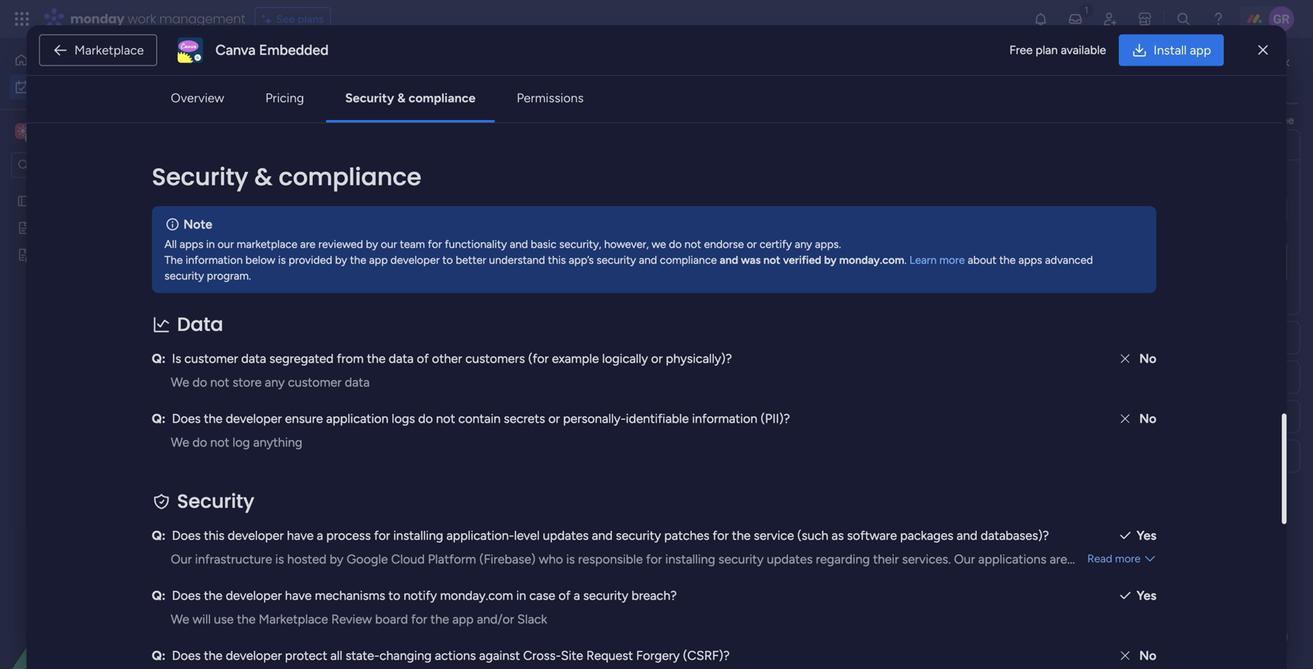 Task type: locate. For each thing, give the bounding box(es) containing it.
home option
[[9, 47, 192, 73]]

0 vertical spatial security
[[345, 90, 395, 105]]

0 horizontal spatial packages
[[535, 569, 588, 584]]

more right learn
[[940, 253, 966, 266]]

q: for q: does the developer protect all state-changing actions against cross-site request forgery (csrf)?
[[152, 648, 166, 663]]

0 horizontal spatial app
[[369, 253, 388, 266]]

1 vertical spatial updates
[[767, 552, 813, 567]]

however,
[[604, 237, 649, 251]]

1 horizontal spatial a
[[326, 621, 336, 641]]

None text field
[[1024, 196, 1288, 224]]

2 yes from the top
[[1137, 588, 1157, 603]]

item
[[283, 483, 305, 497]]

data up store
[[241, 351, 266, 366]]

week for this
[[299, 394, 336, 414]]

or
[[747, 237, 757, 251], [651, 351, 663, 366], [549, 411, 560, 426]]

&
[[398, 90, 406, 105], [255, 160, 273, 193]]

0 vertical spatial app
[[1190, 43, 1212, 58]]

basic
[[531, 237, 557, 251]]

1 vertical spatial have
[[285, 588, 312, 603]]

app inside install app button
[[1190, 43, 1212, 58]]

1 horizontal spatial apps
[[1019, 253, 1043, 266]]

2 our from the left
[[381, 237, 397, 251]]

(for
[[528, 351, 549, 366]]

app left and/or on the left bottom of the page
[[453, 612, 474, 627]]

new
[[257, 483, 280, 497]]

install app button
[[1119, 34, 1224, 66]]

the down "reviewed"
[[350, 253, 367, 266]]

updates up who
[[543, 528, 589, 543]]

packages up services.
[[901, 528, 954, 543]]

2 vertical spatial no
[[1140, 648, 1157, 663]]

0 vertical spatial &
[[398, 90, 406, 105]]

0 vertical spatial 2
[[357, 199, 363, 213]]

0 down from
[[350, 398, 357, 412]]

dapulse x slim image
[[1259, 41, 1269, 60]]

1 vertical spatial installing
[[666, 552, 716, 567]]

1 vertical spatial 0
[[316, 569, 324, 582]]

8
[[1113, 284, 1120, 297]]

workspace
[[67, 124, 130, 139]]

developer down team on the left top of the page
[[391, 253, 440, 266]]

option
[[0, 187, 201, 190]]

1 q: from the top
[[152, 351, 166, 366]]

a right case
[[574, 588, 580, 603]]

and up the responsible
[[592, 528, 613, 543]]

items inside the today / 2 items
[[334, 256, 362, 269]]

more
[[940, 253, 966, 266], [1116, 552, 1141, 565]]

security & compliance button
[[333, 82, 488, 114]]

monday.com down to,
[[440, 588, 513, 603]]

1 vertical spatial packages
[[535, 569, 588, 584]]

this down the basic
[[548, 253, 566, 266]]

2 horizontal spatial a
[[574, 588, 580, 603]]

1 vertical spatial week
[[301, 451, 338, 471]]

security & compliance up 'past'
[[152, 160, 422, 193]]

past
[[266, 195, 297, 215]]

application
[[326, 411, 389, 426]]

marketplace down monday
[[74, 43, 144, 58]]

by down "reviewed"
[[335, 253, 347, 266]]

in,
[[373, 569, 386, 584]]

store
[[233, 375, 262, 390]]

later
[[266, 564, 302, 585]]

1 horizontal spatial data
[[345, 375, 370, 390]]

1 vertical spatial yes
[[1137, 588, 1157, 603]]

request
[[587, 648, 633, 663]]

2 inside the today / 2 items
[[326, 256, 332, 269]]

1 vertical spatial apps
[[1019, 253, 1043, 266]]

1 horizontal spatial to
[[443, 253, 453, 266]]

item
[[291, 341, 313, 354]]

security down however, at the left of page
[[597, 253, 636, 266]]

security up recommendations
[[719, 552, 764, 567]]

does
[[172, 411, 201, 426], [172, 528, 201, 543], [172, 588, 201, 603], [172, 648, 201, 663]]

any
[[795, 237, 813, 251], [265, 375, 285, 390]]

released.
[[934, 569, 984, 584]]

3 we from the top
[[171, 612, 189, 627]]

do right we on the top
[[669, 237, 682, 251]]

None search field
[[300, 125, 444, 150]]

cross-
[[523, 648, 561, 663]]

security & compliance up filter dashboard by text search box
[[345, 90, 476, 105]]

or right secrets
[[549, 411, 560, 426]]

apps
[[180, 237, 204, 251], [1019, 253, 1043, 266]]

q: for q: does this developer have a process for installing application-level updates and security patches for the service (such as software packages and databases)?
[[152, 528, 166, 543]]

0 horizontal spatial installing
[[393, 528, 444, 543]]

main
[[36, 124, 64, 139]]

have for a
[[287, 528, 314, 543]]

for up google
[[374, 528, 390, 543]]

workspace selection element
[[15, 122, 132, 142]]

security left new
[[177, 488, 254, 515]]

have down later / 0 items
[[285, 588, 312, 603]]

2 vertical spatial 0
[[387, 626, 394, 639]]

1 vertical spatial monday.com
[[440, 588, 513, 603]]

a up hosted
[[317, 528, 323, 543]]

information inside all apps in our marketplace are reviewed by our team for functionality and basic security, however, we do not endorse or certify any apps. the information below is provided by the app developer to better understand this app's security and compliance and was not verified by monday.com . learn more
[[186, 253, 243, 266]]

0 vertical spatial information
[[186, 253, 243, 266]]

& up filter dashboard by text search box
[[398, 90, 406, 105]]

0 vertical spatial packages
[[901, 528, 954, 543]]

contain
[[459, 411, 501, 426]]

0 vertical spatial more
[[940, 253, 966, 266]]

items inside without a date / 0 items
[[397, 626, 425, 639]]

2 we from the top
[[171, 435, 189, 450]]

items up the "mechanisms"
[[326, 569, 354, 582]]

(firebase)
[[480, 552, 536, 567]]

are up provided on the top of page
[[300, 237, 316, 251]]

0 horizontal spatial data
[[241, 351, 266, 366]]

1 vertical spatial any
[[265, 375, 285, 390]]

the right about
[[1000, 253, 1016, 266]]

data left other
[[389, 351, 414, 366]]

items right dates
[[365, 199, 393, 213]]

2 vertical spatial updates
[[413, 569, 459, 584]]

have up hosted
[[287, 528, 314, 543]]

1 image
[[1080, 1, 1094, 19]]

1 vertical spatial customer
[[288, 375, 342, 390]]

0 vertical spatial have
[[287, 528, 314, 543]]

0 vertical spatial yes
[[1137, 528, 1157, 543]]

developer
[[391, 253, 440, 266], [226, 411, 282, 426], [228, 528, 284, 543], [226, 588, 282, 603], [226, 648, 282, 663]]

0 vertical spatial public board image
[[17, 194, 32, 209]]

1 horizontal spatial marketplace
[[259, 612, 328, 627]]

1 yes from the top
[[1137, 528, 1157, 543]]

updates down platform
[[413, 569, 459, 584]]

to-do
[[679, 286, 708, 299]]

for right team on the left top of the page
[[428, 237, 442, 251]]

marketplace up protect
[[259, 612, 328, 627]]

0 vertical spatial customer
[[184, 351, 238, 366]]

0 vertical spatial this
[[548, 253, 566, 266]]

1 vertical spatial a
[[574, 588, 580, 603]]

1 we from the top
[[171, 375, 189, 390]]

week for next
[[301, 451, 338, 471]]

0 vertical spatial a
[[317, 528, 323, 543]]

1 vertical spatial more
[[1116, 552, 1141, 565]]

0 vertical spatial to
[[1264, 113, 1275, 127]]

0 horizontal spatial 2
[[326, 256, 332, 269]]

developer up log
[[226, 411, 282, 426]]

identifiable
[[626, 411, 689, 426]]

project down today on the top
[[257, 284, 292, 298]]

data
[[241, 351, 266, 366], [389, 351, 414, 366], [345, 375, 370, 390]]

review
[[331, 612, 372, 627]]

1 vertical spatial 2
[[326, 256, 332, 269]]

app inside all apps in our marketplace are reviewed by our team for functionality and basic security, however, we do not endorse or certify any apps. the information below is provided by the app developer to better understand this app's security and compliance and was not verified by monday.com . learn more
[[369, 253, 388, 266]]

2 horizontal spatial app
[[1190, 43, 1212, 58]]

1 vertical spatial security
[[152, 160, 248, 193]]

is inside all apps in our marketplace are reviewed by our team for functionality and basic security, however, we do not endorse or certify any apps. the information below is provided by the app developer to better understand this app's security and compliance and was not verified by monday.com . learn more
[[278, 253, 286, 266]]

0 horizontal spatial any
[[265, 375, 285, 390]]

0 horizontal spatial to
[[389, 588, 401, 603]]

1 vertical spatial or
[[651, 351, 663, 366]]

do inside button
[[1253, 71, 1266, 84]]

0 horizontal spatial information
[[186, 253, 243, 266]]

applied
[[866, 569, 907, 584]]

the up the we do not log anything
[[204, 411, 223, 426]]

1 vertical spatial no
[[1140, 411, 1157, 426]]

the
[[1055, 113, 1072, 127], [350, 253, 367, 266], [1000, 253, 1016, 266], [367, 351, 386, 366], [204, 411, 223, 426], [732, 528, 751, 543], [204, 588, 223, 603], [237, 612, 256, 627], [431, 612, 449, 627], [204, 648, 223, 663]]

about the apps advanced security program.
[[165, 253, 1094, 282]]

0 vertical spatial monday.com
[[840, 253, 905, 266]]

security up note
[[152, 160, 248, 193]]

customer
[[184, 351, 238, 366], [288, 375, 342, 390]]

in down note
[[206, 237, 215, 251]]

personally-
[[563, 411, 626, 426]]

1 vertical spatial compliance
[[279, 160, 422, 193]]

0 horizontal spatial our
[[218, 237, 234, 251]]

0 horizontal spatial apps
[[180, 237, 204, 251]]

free plan available
[[1010, 43, 1107, 57]]

security down snyk. on the bottom left of page
[[583, 588, 629, 603]]

or up was
[[747, 237, 757, 251]]

items left logs
[[360, 398, 388, 412]]

1 horizontal spatial monday.com
[[840, 253, 905, 266]]

provided
[[289, 253, 333, 266]]

/ right ensure
[[339, 394, 347, 414]]

monday
[[70, 10, 124, 28]]

week right next
[[301, 451, 338, 471]]

0 horizontal spatial in
[[206, 237, 215, 251]]

like
[[1245, 113, 1261, 127]]

2 q: from the top
[[152, 411, 166, 426]]

compliance
[[409, 90, 476, 105], [279, 160, 422, 193], [660, 253, 717, 266]]

2 horizontal spatial updates
[[767, 552, 813, 567]]

developer down scanned
[[226, 588, 282, 603]]

any inside all apps in our marketplace are reviewed by our team for functionality and basic security, however, we do not endorse or certify any apps. the information below is provided by the app developer to better understand this app's security and compliance and was not verified by monday.com . learn more
[[795, 237, 813, 251]]

our
[[171, 552, 192, 567], [955, 552, 976, 567]]

0 vertical spatial apps
[[180, 237, 204, 251]]

work
[[275, 60, 339, 95]]

main workspace
[[36, 124, 130, 139]]

items up changing
[[397, 626, 425, 639]]

2 horizontal spatial or
[[747, 237, 757, 251]]

yes
[[1137, 528, 1157, 543], [1137, 588, 1157, 603]]

1 horizontal spatial 0
[[350, 398, 357, 412]]

of right case
[[559, 588, 571, 603]]

developer down without
[[226, 648, 282, 663]]

to-
[[679, 286, 695, 299]]

this up infrastructure
[[204, 528, 225, 543]]

week
[[299, 394, 336, 414], [301, 451, 338, 471]]

lottie animation element
[[0, 510, 201, 669]]

embedded
[[259, 41, 329, 58]]

we for data
[[171, 435, 189, 450]]

verified
[[783, 253, 822, 266]]

security down the
[[165, 269, 204, 282]]

0 up changing
[[387, 626, 394, 639]]

our up regularly
[[171, 552, 192, 567]]

are
[[300, 237, 316, 251], [1050, 552, 1068, 567], [773, 569, 790, 584]]

0 vertical spatial 0
[[350, 398, 357, 412]]

have for mechanisms
[[285, 588, 312, 603]]

1 horizontal spatial updates
[[543, 528, 589, 543]]

app right "install"
[[1190, 43, 1212, 58]]

1 our from the left
[[171, 552, 192, 567]]

1 horizontal spatial or
[[651, 351, 663, 366]]

2 does from the top
[[172, 528, 201, 543]]

data
[[177, 311, 223, 338]]

2 down "reviewed"
[[326, 256, 332, 269]]

our
[[218, 237, 234, 251], [381, 237, 397, 251]]

we left the will
[[171, 612, 189, 627]]

do inside all apps in our marketplace are reviewed by our team for functionality and basic security, however, we do not endorse or certify any apps. the information below is provided by the app developer to better understand this app's security and compliance and was not verified by monday.com . learn more
[[669, 237, 682, 251]]

do left log
[[193, 435, 207, 450]]

more inside all apps in our marketplace are reviewed by our team for functionality and basic security, however, we do not endorse or certify any apps. the information below is provided by the app developer to better understand this app's security and compliance and was not verified by monday.com . learn more
[[940, 253, 966, 266]]

0 horizontal spatial our
[[171, 552, 192, 567]]

items inside later / 0 items
[[326, 569, 354, 582]]

columns
[[1113, 113, 1155, 127]]

apps inside "about the apps advanced security program."
[[1019, 253, 1043, 266]]

security
[[597, 253, 636, 266], [165, 269, 204, 282], [616, 528, 661, 543], [719, 552, 764, 567], [583, 588, 629, 603]]

0 vertical spatial updates
[[543, 528, 589, 543]]

not down the 'certify'
[[764, 253, 781, 266]]

1 does from the top
[[172, 411, 201, 426]]

not left log
[[210, 435, 230, 450]]

2 vertical spatial security
[[177, 488, 254, 515]]

2 horizontal spatial 0
[[387, 626, 394, 639]]

our left team on the left top of the page
[[381, 237, 397, 251]]

2 horizontal spatial data
[[389, 351, 414, 366]]

better
[[456, 253, 487, 266]]

0 inside later / 0 items
[[316, 569, 324, 582]]

1 horizontal spatial our
[[381, 237, 397, 251]]

past dates / 2 items
[[266, 195, 393, 215]]

0 vertical spatial week
[[299, 394, 336, 414]]

2 right dates
[[357, 199, 363, 213]]

+
[[258, 341, 265, 354]]

0 horizontal spatial marketplace
[[74, 43, 144, 58]]

4 does from the top
[[172, 648, 201, 663]]

1 horizontal spatial of
[[559, 588, 571, 603]]

by down apps. on the top of page
[[825, 253, 837, 266]]

service
[[754, 528, 795, 543]]

1 vertical spatial we
[[171, 435, 189, 450]]

0 down hosted
[[316, 569, 324, 582]]

any up 'verified'
[[795, 237, 813, 251]]

0 vertical spatial security & compliance
[[345, 90, 476, 105]]

0 vertical spatial no
[[1140, 351, 1157, 366]]

items inside the past dates / 2 items
[[365, 199, 393, 213]]

in inside all apps in our marketplace are reviewed by our team for functionality and basic security, however, we do not endorse or certify any apps. the information below is provided by the app developer to better understand this app's security and compliance and was not verified by monday.com . learn more
[[206, 237, 215, 251]]

do for we do not log anything
[[193, 435, 207, 450]]

is right below
[[278, 253, 286, 266]]

of left other
[[417, 351, 429, 366]]

1 horizontal spatial 2
[[357, 199, 363, 213]]

1 vertical spatial &
[[255, 160, 273, 193]]

greg robinson image
[[1037, 251, 1061, 274]]

we for security
[[171, 612, 189, 627]]

1 horizontal spatial our
[[955, 552, 976, 567]]

not left store
[[210, 375, 230, 390]]

immediately
[[793, 569, 862, 584]]

learn
[[910, 253, 937, 266]]

any up this
[[265, 375, 285, 390]]

developer inside all apps in our marketplace are reviewed by our team for functionality and basic security, however, we do not endorse or certify any apps. the information below is provided by the app developer to better understand this app's security and compliance and was not verified by monday.com . learn more
[[391, 253, 440, 266]]

board
[[859, 252, 888, 265]]

yes up read more link
[[1137, 528, 1157, 543]]

monday.com up project management link at the top of the page
[[840, 253, 905, 266]]

in down party
[[517, 588, 526, 603]]

google
[[347, 552, 388, 567]]

anything
[[253, 435, 303, 450]]

2 vertical spatial app
[[453, 612, 474, 627]]

main content
[[209, 38, 1314, 669]]

1 vertical spatial to
[[443, 253, 453, 266]]

security inside "about the apps advanced security program."
[[165, 269, 204, 282]]

not
[[685, 237, 702, 251], [764, 253, 781, 266], [210, 375, 230, 390], [436, 411, 455, 426], [210, 435, 230, 450]]

install app
[[1154, 43, 1212, 58]]

is
[[278, 253, 286, 266], [275, 552, 284, 567], [566, 552, 575, 567]]

items down "reviewed"
[[334, 256, 362, 269]]

not left endorse
[[685, 237, 702, 251]]

app
[[1190, 43, 1212, 58], [369, 253, 388, 266], [453, 612, 474, 627]]

0 inside without a date / 0 items
[[387, 626, 394, 639]]

compliance inside all apps in our marketplace are reviewed by our team for functionality and basic security, however, we do not endorse or certify any apps. the information below is provided by the app developer to better understand this app's security and compliance and was not verified by monday.com . learn more
[[660, 253, 717, 266]]

q: for q: does the developer have mechanisms to notify monday.com in case of a security breach?
[[152, 588, 166, 603]]

main content containing past dates /
[[209, 38, 1314, 669]]

installing inside our infrastructure is hosted by google cloud platform (firebase) who is responsible for installing security updates regarding their services.  our applications are regularly scanned for vulnerabilities in, and updates to, 3rd party packages by snyk. any recommendations are immediately applied and released.
[[666, 552, 716, 567]]

do for we do not store any customer data
[[193, 375, 207, 390]]

app right the today / 2 items
[[369, 253, 388, 266]]

are down service on the bottom of page
[[773, 569, 790, 584]]

& inside button
[[398, 90, 406, 105]]

we
[[171, 375, 189, 390], [171, 435, 189, 450], [171, 612, 189, 627]]

5 q: from the top
[[152, 648, 166, 663]]

/ right later
[[305, 564, 313, 585]]

2 our from the left
[[955, 552, 976, 567]]

board
[[375, 612, 408, 627]]

notifications image
[[1033, 11, 1049, 27]]

does for does the developer have mechanisms to notify monday.com in case of a security breach?
[[172, 588, 201, 603]]

0 vertical spatial compliance
[[409, 90, 476, 105]]

2 vertical spatial we
[[171, 612, 189, 627]]

packages down who
[[535, 569, 588, 584]]

1 horizontal spatial this
[[548, 253, 566, 266]]

segregated
[[269, 351, 334, 366]]

1 no from the top
[[1140, 351, 1157, 366]]

public board image
[[17, 194, 32, 209], [17, 220, 32, 235]]

case
[[530, 588, 556, 603]]

a up all
[[326, 621, 336, 641]]

greg robinson
[[1067, 255, 1147, 269]]

secrets
[[504, 411, 546, 426]]

data down from
[[345, 375, 370, 390]]

2 no from the top
[[1140, 411, 1157, 426]]

list box
[[0, 184, 201, 482]]

3 q: from the top
[[152, 528, 166, 543]]

log
[[233, 435, 250, 450]]

1 horizontal spatial project
[[803, 286, 838, 299]]

does down the will
[[172, 648, 201, 663]]

4 q: from the top
[[152, 588, 166, 603]]

other
[[432, 351, 462, 366]]

all
[[331, 648, 343, 663]]

no
[[1140, 351, 1157, 366], [1140, 411, 1157, 426], [1140, 648, 1157, 663]]

developer for application
[[226, 411, 282, 426]]

installing down patches
[[666, 552, 716, 567]]

apps down note
[[180, 237, 204, 251]]

or right logically
[[651, 351, 663, 366]]

greg robinson image
[[1270, 6, 1295, 32]]

3 does from the top
[[172, 588, 201, 603]]

do right to
[[1253, 71, 1266, 84]]

forgery
[[636, 648, 680, 663]]



Task type: describe. For each thing, give the bounding box(es) containing it.
from
[[337, 351, 364, 366]]

2 vertical spatial a
[[326, 621, 336, 641]]

slack
[[518, 612, 548, 627]]

yes for q: does this developer have a process for installing application-level updates and security patches for the service (such as software packages and databases)?
[[1137, 528, 1157, 543]]

the left service on the bottom of page
[[732, 528, 751, 543]]

do for to do list
[[1253, 71, 1266, 84]]

marketplace inside marketplace button
[[74, 43, 144, 58]]

project management link
[[800, 277, 946, 304]]

does for does the developer ensure application logs do not contain secrets or personally-identifiable information (pii)?
[[172, 411, 201, 426]]

against
[[479, 648, 520, 663]]

next week /
[[266, 451, 353, 471]]

hosted
[[287, 552, 327, 567]]

the right from
[[367, 351, 386, 366]]

new item
[[257, 483, 305, 497]]

do right logs
[[418, 411, 433, 426]]

we will use the marketplace review board for the app and/or slack
[[171, 612, 548, 627]]

1 horizontal spatial in
[[517, 588, 526, 603]]

regarding
[[816, 552, 870, 567]]

boards,
[[1074, 113, 1111, 127]]

0 horizontal spatial monday.com
[[440, 588, 513, 603]]

add
[[268, 341, 288, 354]]

developer for mechanisms
[[226, 588, 282, 603]]

2 public board image from the top
[[17, 220, 32, 235]]

0 horizontal spatial &
[[255, 160, 273, 193]]

actions
[[435, 648, 476, 663]]

marketplace
[[237, 237, 298, 251]]

monday work management
[[70, 10, 245, 28]]

who
[[539, 552, 563, 567]]

1 horizontal spatial customer
[[288, 375, 342, 390]]

pricing button
[[253, 82, 317, 114]]

software
[[847, 528, 897, 543]]

learn more link
[[910, 253, 966, 266]]

reviewed
[[318, 237, 363, 251]]

see plans button
[[255, 7, 331, 31]]

0 horizontal spatial of
[[417, 351, 429, 366]]

and left people
[[1158, 113, 1176, 127]]

below
[[246, 253, 276, 266]]

platform
[[428, 552, 476, 567]]

and down we on the top
[[639, 253, 657, 266]]

for inside all apps in our marketplace are reviewed by our team for functionality and basic security, however, we do not endorse or certify any apps. the information below is provided by the app developer to better understand this app's security and compliance and was not verified by monday.com . learn more
[[428, 237, 442, 251]]

note alert
[[152, 206, 1157, 293]]

home
[[35, 53, 65, 67]]

protect
[[285, 648, 327, 663]]

was
[[741, 253, 761, 266]]

any
[[642, 569, 664, 584]]

packages inside our infrastructure is hosted by google cloud platform (firebase) who is responsible for installing security updates regarding their services.  our applications are regularly scanned for vulnerabilities in, and updates to, 3rd party packages by snyk. any recommendations are immediately applied and released.
[[535, 569, 588, 584]]

to
[[1238, 71, 1250, 84]]

/ down application
[[342, 451, 350, 471]]

monday.com inside all apps in our marketplace are reviewed by our team for functionality and basic security, however, we do not endorse or certify any apps. the information below is provided by the app developer to better understand this app's security and compliance and was not verified by monday.com . learn more
[[840, 253, 905, 266]]

1 our from the left
[[218, 237, 234, 251]]

by down the responsible
[[591, 569, 605, 584]]

see
[[1277, 113, 1295, 127]]

security inside all apps in our marketplace are reviewed by our team for functionality and basic security, however, we do not endorse or certify any apps. the information below is provided by the app developer to better understand this app's security and compliance and was not verified by monday.com . learn more
[[597, 253, 636, 266]]

this inside all apps in our marketplace are reviewed by our team for functionality and basic security, however, we do not endorse or certify any apps. the information below is provided by the app developer to better understand this app's security and compliance and was not verified by monday.com . learn more
[[548, 253, 566, 266]]

1 vertical spatial of
[[559, 588, 571, 603]]

mar
[[1093, 284, 1111, 297]]

regularly
[[171, 569, 219, 584]]

private board image
[[17, 247, 32, 262]]

for up "any"
[[646, 552, 663, 567]]

ensure
[[285, 411, 323, 426]]

1 horizontal spatial app
[[453, 612, 474, 627]]

developer for all
[[226, 648, 282, 663]]

q: does the developer ensure application logs do not contain secrets or personally-identifiable information (pii)?
[[152, 411, 790, 426]]

dates
[[301, 195, 342, 215]]

functionality
[[445, 237, 507, 251]]

vulnerabilities
[[293, 569, 370, 584]]

monday marketplace image
[[1138, 11, 1153, 27]]

select product image
[[14, 11, 30, 27]]

pricing
[[266, 90, 304, 105]]

changing
[[380, 648, 432, 663]]

security inside our infrastructure is hosted by google cloud platform (firebase) who is responsible for installing security updates regarding their services.  our applications are regularly scanned for vulnerabilities in, and updates to, 3rd party packages by snyk. any recommendations are immediately applied and released.
[[719, 552, 764, 567]]

application logo image
[[178, 38, 203, 63]]

q: for q: is customer data segregated from the data of other customers (for example logically or physically)?
[[152, 351, 166, 366]]

see
[[276, 12, 295, 26]]

infrastructure
[[195, 552, 272, 567]]

management
[[159, 10, 245, 28]]

patches
[[665, 528, 710, 543]]

is left hosted
[[275, 552, 284, 567]]

/ down "reviewed"
[[315, 252, 322, 272]]

by up vulnerabilities
[[330, 552, 344, 567]]

apps inside all apps in our marketplace are reviewed by our team for functionality and basic security, however, we do not endorse or certify any apps. the information below is provided by the app developer to better understand this app's security and compliance and was not verified by monday.com . learn more
[[180, 237, 204, 251]]

Filter dashboard by text search field
[[300, 125, 444, 150]]

security up the responsible
[[616, 528, 661, 543]]

q: is customer data segregated from the data of other customers (for example logically or physically)?
[[152, 351, 732, 366]]

items inside this week / 0 items
[[360, 398, 388, 412]]

the up use
[[204, 588, 223, 603]]

1 vertical spatial security & compliance
[[152, 160, 422, 193]]

q: for q: does the developer ensure application logs do not contain secrets or personally-identifiable information (pii)?
[[152, 411, 166, 426]]

q: does the developer protect all state-changing actions against cross-site request forgery (csrf)?
[[152, 648, 730, 663]]

/ right date
[[376, 621, 384, 641]]

1 horizontal spatial information
[[692, 411, 758, 426]]

note
[[184, 217, 212, 232]]

notify
[[404, 588, 437, 603]]

read
[[1088, 552, 1113, 565]]

help image
[[1211, 11, 1227, 27]]

update feed image
[[1068, 11, 1084, 27]]

work
[[128, 10, 156, 28]]

people
[[987, 252, 1021, 265]]

and up understand
[[510, 237, 528, 251]]

no for physically)?
[[1140, 351, 1157, 366]]

1 horizontal spatial more
[[1116, 552, 1141, 565]]

does for does the developer protect all state-changing actions against cross-site request forgery (csrf)?
[[172, 648, 201, 663]]

not left contain
[[436, 411, 455, 426]]

by right "reviewed"
[[366, 237, 378, 251]]

we
[[652, 237, 667, 251]]

main workspace button
[[11, 118, 154, 145]]

0 horizontal spatial a
[[317, 528, 323, 543]]

project for project management
[[803, 286, 838, 299]]

is right who
[[566, 552, 575, 567]]

all apps in our marketplace are reviewed by our team for functionality and basic security, however, we do not endorse or certify any apps. the information below is provided by the app developer to better understand this app's security and compliance and was not verified by monday.com . learn more
[[165, 237, 966, 266]]

and down endorse
[[720, 253, 739, 266]]

for right patches
[[713, 528, 729, 543]]

the right use
[[237, 612, 256, 627]]

the inside all apps in our marketplace are reviewed by our team for functionality and basic security, however, we do not endorse or certify any apps. the information below is provided by the app developer to better understand this app's security and compliance and was not verified by monday.com . learn more
[[350, 253, 367, 266]]

mechanisms
[[315, 588, 385, 603]]

2 inside the past dates / 2 items
[[357, 199, 363, 213]]

+ add item
[[258, 341, 313, 354]]

free
[[1010, 43, 1033, 57]]

logically
[[602, 351, 648, 366]]

0 horizontal spatial updates
[[413, 569, 459, 584]]

(csrf)?
[[683, 648, 730, 663]]

my
[[233, 60, 269, 95]]

for down notify
[[411, 612, 428, 627]]

0 horizontal spatial customer
[[184, 351, 238, 366]]

recommendations
[[667, 569, 769, 584]]

home link
[[9, 47, 192, 73]]

this week / 0 items
[[266, 394, 388, 414]]

1 vertical spatial marketplace
[[259, 612, 328, 627]]

security inside button
[[345, 90, 395, 105]]

program.
[[207, 269, 251, 282]]

the left 'boards,'
[[1055, 113, 1072, 127]]

1 horizontal spatial packages
[[901, 528, 954, 543]]

and down 'cloud'
[[389, 569, 410, 584]]

lottie animation image
[[0, 510, 201, 669]]

does for does this developer have a process for installing application-level updates and security patches for the service (such as software packages and databases)?
[[172, 528, 201, 543]]

and down services.
[[910, 569, 931, 584]]

yes for q: does the developer have mechanisms to notify monday.com in case of a security breach?
[[1137, 588, 1157, 603]]

/ right dates
[[346, 195, 353, 215]]

applications
[[979, 552, 1047, 567]]

(pii)?
[[761, 411, 790, 426]]

scanned
[[223, 569, 270, 584]]

workspace image
[[15, 122, 31, 140]]

will
[[193, 612, 211, 627]]

0 vertical spatial installing
[[393, 528, 444, 543]]

1 vertical spatial are
[[1050, 552, 1068, 567]]

endorse
[[704, 237, 744, 251]]

.
[[905, 253, 907, 266]]

the down use
[[204, 648, 223, 663]]

0 inside this week / 0 items
[[350, 398, 357, 412]]

compliance inside button
[[409, 90, 476, 105]]

no for (pii)?
[[1140, 411, 1157, 426]]

2 vertical spatial to
[[389, 588, 401, 603]]

2 vertical spatial or
[[549, 411, 560, 426]]

and/or
[[477, 612, 514, 627]]

see plans
[[276, 12, 324, 26]]

understand
[[489, 253, 545, 266]]

the inside "about the apps advanced security program."
[[1000, 253, 1016, 266]]

workspace image
[[17, 122, 28, 140]]

the down notify
[[431, 612, 449, 627]]

invite members image
[[1103, 11, 1119, 27]]

date
[[339, 621, 373, 641]]

use
[[214, 612, 234, 627]]

install
[[1154, 43, 1187, 58]]

2 horizontal spatial to
[[1264, 113, 1275, 127]]

2 vertical spatial are
[[773, 569, 790, 584]]

to,
[[462, 569, 477, 584]]

security & compliance inside button
[[345, 90, 476, 105]]

as
[[832, 528, 844, 543]]

greg
[[1067, 255, 1094, 269]]

1 public board image from the top
[[17, 194, 32, 209]]

we do not store any customer data
[[171, 375, 370, 390]]

developer for a
[[228, 528, 284, 543]]

0 horizontal spatial this
[[204, 528, 225, 543]]

overview
[[171, 90, 224, 105]]

greg robinson link
[[1067, 255, 1147, 269]]

all
[[165, 237, 177, 251]]

plan
[[1036, 43, 1058, 57]]

or inside all apps in our marketplace are reviewed by our team for functionality and basic security, however, we do not endorse or certify any apps. the information below is provided by the app developer to better understand this app's security and compliance and was not verified by monday.com . learn more
[[747, 237, 757, 251]]

advanced
[[1046, 253, 1094, 266]]

3 no from the top
[[1140, 648, 1157, 663]]

search everything image
[[1176, 11, 1192, 27]]

to inside all apps in our marketplace are reviewed by our team for functionality and basic security, however, we do not endorse or certify any apps. the information below is provided by the app developer to better understand this app's security and compliance and was not verified by monday.com . learn more
[[443, 253, 453, 266]]

and up the "released."
[[957, 528, 978, 543]]

databases)?
[[981, 528, 1050, 543]]

project for project
[[257, 284, 292, 298]]

for down hosted
[[273, 569, 289, 584]]

plans
[[298, 12, 324, 26]]

state-
[[346, 648, 380, 663]]

are inside all apps in our marketplace are reviewed by our team for functionality and basic security, however, we do not endorse or certify any apps. the information below is provided by the app developer to better understand this app's security and compliance and was not verified by monday.com . learn more
[[300, 237, 316, 251]]



Task type: vqa. For each thing, say whether or not it's contained in the screenshot.
the 0 to the top
yes



